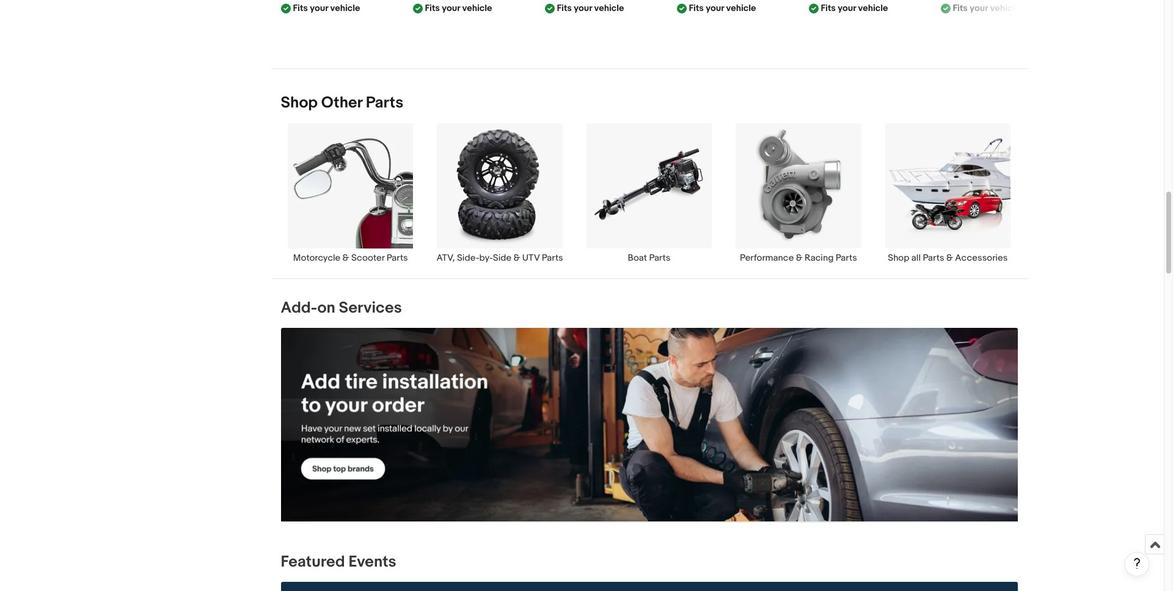 Task type: describe. For each thing, give the bounding box(es) containing it.
6 vehicle from the left
[[991, 2, 1021, 14]]

atv,
[[437, 252, 455, 264]]

2 & from the left
[[514, 252, 521, 264]]

2 fits from the left
[[425, 2, 440, 14]]

services
[[339, 299, 402, 318]]

performance & racing parts
[[740, 252, 858, 264]]

featured events
[[281, 553, 397, 572]]

performance
[[740, 252, 794, 264]]

by-
[[480, 252, 493, 264]]

shop for shop other parts
[[281, 93, 318, 112]]

parts right the 'racing'
[[836, 252, 858, 264]]

add tire installation to your order image
[[281, 328, 1018, 522]]

featured
[[281, 553, 345, 572]]

side
[[493, 252, 512, 264]]

& inside 'link'
[[343, 252, 349, 264]]

racing
[[805, 252, 834, 264]]

on
[[318, 299, 336, 318]]

shop for shop all parts & accessories
[[889, 252, 910, 264]]

1 vehicle from the left
[[331, 2, 360, 14]]

parts right utv
[[542, 252, 564, 264]]

parts inside 'link'
[[387, 252, 408, 264]]

1 fits from the left
[[293, 2, 308, 14]]

shop all parts & accessories
[[889, 252, 1008, 264]]

motorcycle
[[293, 252, 341, 264]]

5 vehicle from the left
[[859, 2, 889, 14]]

shop all parts & accessories link
[[874, 123, 1023, 264]]

5 fits your vehicle from the left
[[821, 2, 889, 14]]

4 fits from the left
[[689, 2, 704, 14]]

help, opens dialogs image
[[1132, 558, 1144, 570]]

2 your from the left
[[442, 2, 461, 14]]

side-
[[457, 252, 480, 264]]

motorcycle & scooter parts
[[293, 252, 408, 264]]

5 your from the left
[[838, 2, 857, 14]]

events
[[349, 553, 397, 572]]

list containing motorcycle & scooter parts
[[271, 123, 1028, 279]]

atv, side-by-side & utv parts link
[[426, 123, 575, 264]]

shop other parts
[[281, 93, 404, 112]]

all
[[912, 252, 922, 264]]

4 & from the left
[[947, 252, 954, 264]]

4 your from the left
[[706, 2, 725, 14]]



Task type: vqa. For each thing, say whether or not it's contained in the screenshot.
'search for anything' text field
no



Task type: locate. For each thing, give the bounding box(es) containing it.
None text field
[[281, 328, 1018, 523]]

&
[[343, 252, 349, 264], [514, 252, 521, 264], [797, 252, 803, 264], [947, 252, 954, 264]]

4 vehicle from the left
[[727, 2, 757, 14]]

parts right scooter
[[387, 252, 408, 264]]

3 your from the left
[[574, 2, 593, 14]]

accessories
[[956, 252, 1008, 264]]

up to 10% off select wheels image
[[281, 583, 1018, 592]]

1 vertical spatial shop
[[889, 252, 910, 264]]

1 your from the left
[[310, 2, 328, 14]]

performance & racing parts link
[[724, 123, 874, 264]]

3 fits from the left
[[557, 2, 572, 14]]

vehicle
[[331, 2, 360, 14], [463, 2, 493, 14], [595, 2, 625, 14], [727, 2, 757, 14], [859, 2, 889, 14], [991, 2, 1021, 14]]

parts
[[366, 93, 404, 112], [387, 252, 408, 264], [542, 252, 564, 264], [650, 252, 671, 264], [836, 252, 858, 264], [924, 252, 945, 264]]

boat
[[628, 252, 648, 264]]

shop inside shop all parts & accessories link
[[889, 252, 910, 264]]

2 vehicle from the left
[[463, 2, 493, 14]]

3 vehicle from the left
[[595, 2, 625, 14]]

your
[[310, 2, 328, 14], [442, 2, 461, 14], [574, 2, 593, 14], [706, 2, 725, 14], [838, 2, 857, 14], [971, 2, 989, 14]]

list
[[271, 123, 1028, 279]]

boat parts
[[628, 252, 671, 264]]

parts right boat
[[650, 252, 671, 264]]

& left the 'racing'
[[797, 252, 803, 264]]

add-
[[281, 299, 318, 318]]

None text field
[[281, 583, 1018, 592]]

3 & from the left
[[797, 252, 803, 264]]

3 fits your vehicle from the left
[[557, 2, 625, 14]]

0 vertical spatial shop
[[281, 93, 318, 112]]

parts right all
[[924, 252, 945, 264]]

& left utv
[[514, 252, 521, 264]]

& left accessories
[[947, 252, 954, 264]]

scooter
[[352, 252, 385, 264]]

motorcycle & scooter parts link
[[276, 123, 426, 264]]

6 fits from the left
[[954, 2, 969, 14]]

0 horizontal spatial shop
[[281, 93, 318, 112]]

& left scooter
[[343, 252, 349, 264]]

5 fits from the left
[[821, 2, 836, 14]]

shop
[[281, 93, 318, 112], [889, 252, 910, 264]]

atv, side-by-side & utv parts
[[437, 252, 564, 264]]

6 fits your vehicle from the left
[[954, 2, 1021, 14]]

fits your vehicle
[[293, 2, 360, 14], [425, 2, 493, 14], [557, 2, 625, 14], [689, 2, 757, 14], [821, 2, 889, 14], [954, 2, 1021, 14]]

1 fits your vehicle from the left
[[293, 2, 360, 14]]

add-on services
[[281, 299, 402, 318]]

fits
[[293, 2, 308, 14], [425, 2, 440, 14], [557, 2, 572, 14], [689, 2, 704, 14], [821, 2, 836, 14], [954, 2, 969, 14]]

6 your from the left
[[971, 2, 989, 14]]

shop left other
[[281, 93, 318, 112]]

utv
[[523, 252, 540, 264]]

boat parts link
[[575, 123, 724, 264]]

4 fits your vehicle from the left
[[689, 2, 757, 14]]

1 horizontal spatial shop
[[889, 252, 910, 264]]

other
[[321, 93, 363, 112]]

1 & from the left
[[343, 252, 349, 264]]

2 fits your vehicle from the left
[[425, 2, 493, 14]]

parts right other
[[366, 93, 404, 112]]

shop left all
[[889, 252, 910, 264]]



